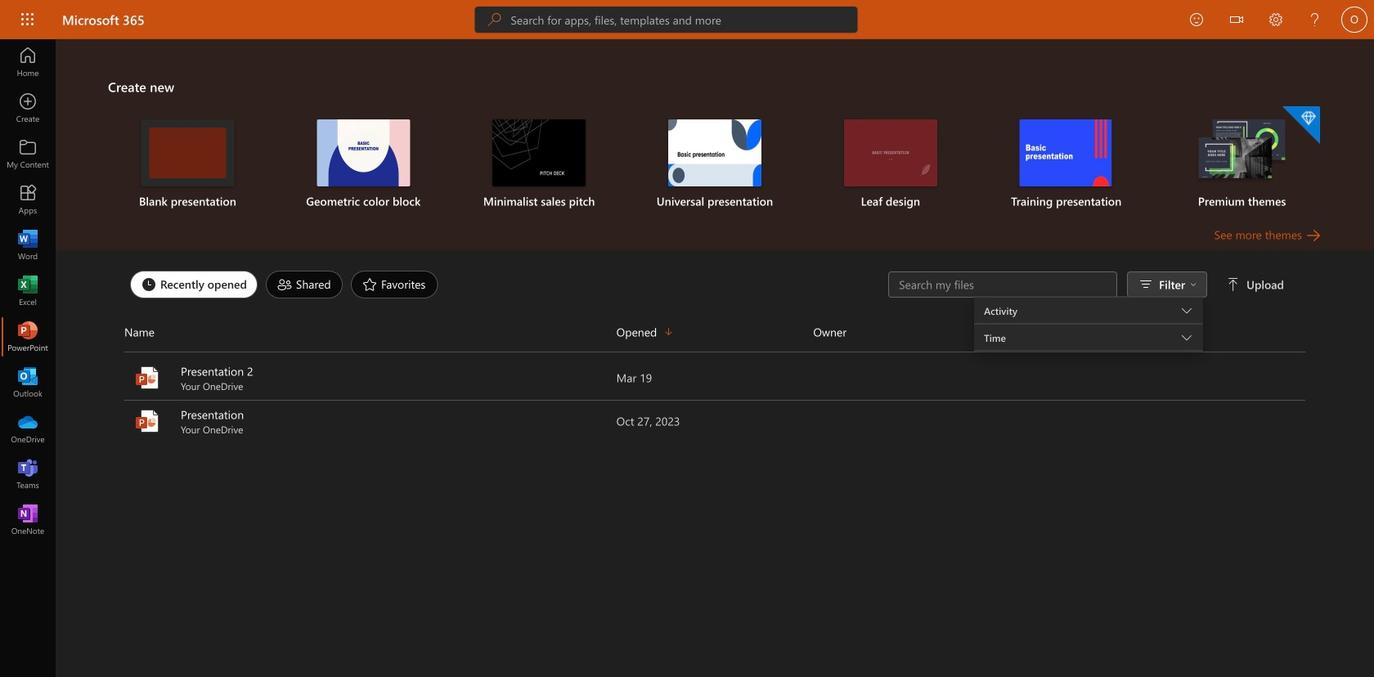 Task type: locate. For each thing, give the bounding box(es) containing it.
None search field
[[475, 7, 858, 33]]

1 vertical spatial powerpoint image
[[134, 365, 160, 391]]

main content
[[56, 39, 1374, 443]]

powerpoint image inside name presentation cell
[[134, 408, 160, 434]]

3 tab from the left
[[347, 271, 442, 299]]

list
[[108, 105, 1322, 226]]

geometric color block image
[[317, 119, 410, 187]]

tab
[[126, 271, 262, 299], [262, 271, 347, 299], [347, 271, 442, 299]]

excel image
[[20, 283, 36, 299]]

universal presentation element
[[637, 119, 793, 209]]

tab list
[[126, 267, 889, 303]]

recently opened element
[[130, 271, 258, 299]]

home image
[[20, 54, 36, 70]]

premium themes image
[[1196, 119, 1289, 185]]

0 vertical spatial powerpoint image
[[20, 329, 36, 345]]

powerpoint image
[[20, 329, 36, 345], [134, 365, 160, 391], [134, 408, 160, 434]]

name presentation cell
[[124, 407, 617, 436]]

Search my files text field
[[898, 277, 1109, 293]]

my content image
[[20, 146, 36, 162]]

banner
[[0, 0, 1374, 42]]

onenote image
[[20, 512, 36, 529]]

menu inside displaying 2 out of 11 files. status
[[974, 297, 1204, 297]]

row
[[124, 319, 1306, 353]]

minimalist sales pitch element
[[461, 119, 617, 209]]

powerpoint image for name presentation 2 cell
[[134, 365, 160, 391]]

2 vertical spatial powerpoint image
[[134, 408, 160, 434]]

premium themes element
[[1164, 106, 1320, 209]]

name presentation 2 cell
[[124, 363, 617, 393]]

menu
[[974, 297, 1204, 297]]

application
[[0, 39, 1374, 677]]

minimalist sales pitch image
[[493, 119, 586, 187]]

powerpoint image for name presentation cell
[[134, 408, 160, 434]]

powerpoint image inside name presentation 2 cell
[[134, 365, 160, 391]]

leaf design element
[[813, 119, 969, 209]]

displaying 2 out of 11 files. status
[[889, 272, 1288, 355]]

onedrive image
[[20, 421, 36, 437]]

navigation
[[0, 39, 56, 543]]

outlook image
[[20, 375, 36, 391]]



Task type: describe. For each thing, give the bounding box(es) containing it.
teams image
[[20, 466, 36, 483]]

leaf design image
[[844, 119, 937, 187]]

universal presentation image
[[668, 119, 762, 187]]

training presentation image
[[1020, 119, 1113, 187]]

activity, column 4 of 4 column header
[[1010, 319, 1306, 345]]

favorites element
[[351, 271, 438, 299]]

geometric color block element
[[285, 119, 442, 209]]

word image
[[20, 237, 36, 254]]

blank presentation element
[[110, 119, 266, 209]]

shared element
[[266, 271, 343, 299]]

create image
[[20, 100, 36, 116]]

apps image
[[20, 191, 36, 208]]

2 tab from the left
[[262, 271, 347, 299]]

premium templates diamond image
[[1283, 106, 1320, 144]]

training presentation element
[[989, 119, 1145, 209]]

1 tab from the left
[[126, 271, 262, 299]]

Search box. Suggestions appear as you type. search field
[[511, 7, 858, 33]]



Task type: vqa. For each thing, say whether or not it's contained in the screenshot.
Training presentation IMAGE
yes



